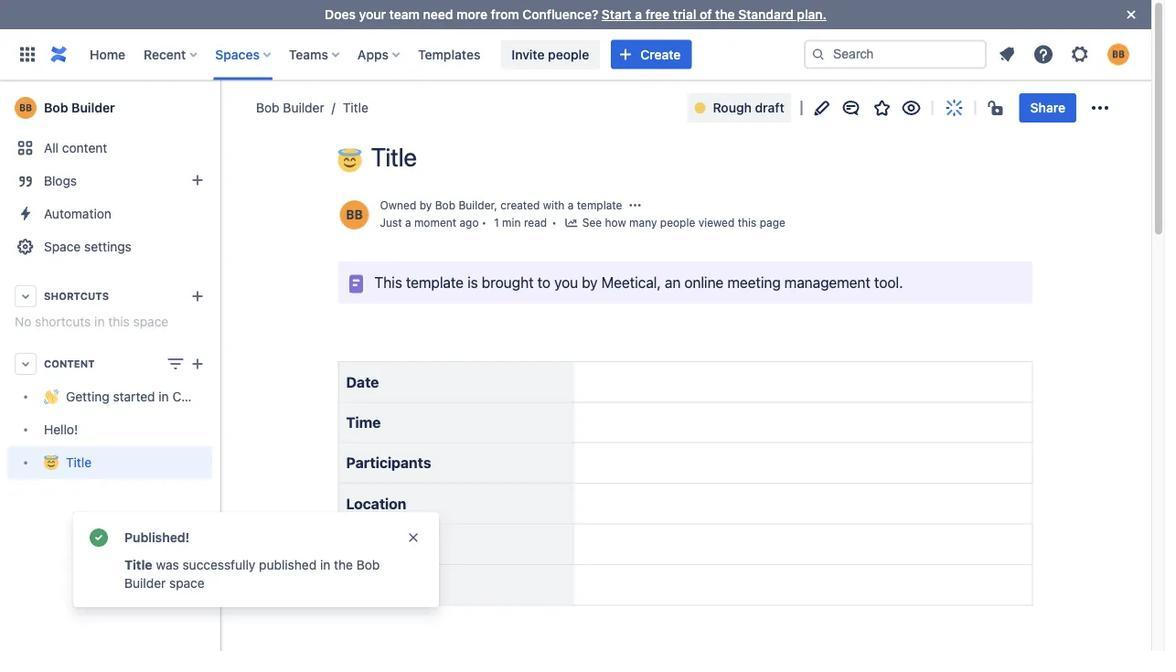 Task type: describe. For each thing, give the bounding box(es) containing it.
edit this page image
[[811, 97, 833, 119]]

see how many people viewed this page
[[582, 216, 785, 229]]

getting started in confluence link
[[7, 380, 240, 413]]

published!
[[124, 530, 189, 545]]

2 horizontal spatial bob builder link
[[435, 199, 494, 212]]

invite
[[512, 47, 545, 62]]

bob builder inside space element
[[44, 100, 115, 115]]

just a moment ago
[[380, 216, 479, 229]]

no shortcuts in this space
[[15, 314, 168, 329]]

shortcuts
[[35, 314, 91, 329]]

title inside space element
[[66, 455, 92, 470]]

owned
[[380, 199, 416, 212]]

draft
[[755, 100, 784, 115]]

need
[[423, 7, 453, 22]]

space settings
[[44, 239, 132, 254]]

time
[[346, 414, 381, 431]]

content button
[[7, 347, 212, 380]]

started
[[113, 389, 155, 404]]

more
[[456, 7, 487, 22]]

this inside space element
[[108, 314, 130, 329]]

getting started in confluence
[[66, 389, 240, 404]]

templates link
[[412, 40, 486, 69]]

moment
[[414, 216, 456, 229]]

people inside global element
[[548, 47, 589, 62]]

banner containing home
[[0, 29, 1151, 80]]

create button
[[611, 40, 692, 69]]

automation link
[[7, 198, 212, 230]]

published
[[259, 557, 317, 572]]

space
[[44, 239, 81, 254]]

spaces button
[[210, 40, 278, 69]]

an
[[665, 273, 681, 291]]

start
[[602, 7, 632, 22]]

tool.
[[874, 273, 903, 291]]

viewed
[[698, 216, 735, 229]]

this
[[374, 273, 402, 291]]

create content image
[[187, 353, 208, 375]]

teams
[[289, 47, 328, 62]]

bob right collapse sidebar image
[[256, 100, 279, 115]]

apps
[[357, 47, 389, 62]]

this template is brought to you by meetical, an online meeting management tool.
[[374, 273, 903, 291]]

no
[[15, 314, 31, 329]]

just
[[380, 216, 402, 229]]

notification icon image
[[996, 43, 1018, 65]]

online
[[684, 273, 724, 291]]

hello! link
[[7, 413, 212, 446]]

settings icon image
[[1069, 43, 1091, 65]]

1 min read
[[494, 216, 547, 229]]

meetical,
[[601, 273, 661, 291]]

does your team need more from confluence? start a free trial of the standard plan.
[[325, 7, 827, 22]]

appswitcher icon image
[[16, 43, 38, 65]]

all content link
[[7, 132, 212, 165]]

your
[[359, 7, 386, 22]]

1
[[494, 216, 499, 229]]

share
[[1030, 100, 1065, 115]]

meeting type
[[346, 535, 438, 553]]

automation
[[44, 206, 111, 221]]

create
[[640, 47, 681, 62]]

materials
[[346, 576, 411, 593]]

0 horizontal spatial a
[[405, 216, 411, 229]]

your profile and preferences image
[[1107, 43, 1129, 65]]

type
[[407, 535, 438, 553]]

home link
[[84, 40, 131, 69]]

blogs
[[44, 173, 77, 188]]

space settings link
[[7, 230, 212, 263]]

ago
[[459, 216, 479, 229]]

all
[[44, 140, 59, 155]]

all content
[[44, 140, 107, 155]]

2 horizontal spatial a
[[635, 7, 642, 22]]

dismiss image
[[406, 530, 421, 545]]

builder up the ago
[[459, 199, 494, 212]]

spaces
[[215, 47, 260, 62]]

getting
[[66, 389, 109, 404]]

rough draft
[[713, 100, 784, 115]]

tree inside space element
[[7, 380, 240, 479]]

in inside was successfully published in the bob builder space
[[320, 557, 330, 572]]

settings
[[84, 239, 132, 254]]

with
[[543, 199, 565, 212]]

how
[[605, 216, 626, 229]]

builder inside was successfully published in the bob builder space
[[124, 576, 166, 591]]

1 horizontal spatial people
[[660, 216, 695, 229]]

title right :innocent: image
[[371, 142, 417, 172]]

of
[[700, 7, 712, 22]]

space inside was successfully published in the bob builder space
[[169, 576, 205, 591]]

recent button
[[138, 40, 204, 69]]

the inside was successfully published in the bob builder space
[[334, 557, 353, 572]]

meeting
[[346, 535, 403, 553]]

trial
[[673, 7, 696, 22]]

rough
[[713, 100, 752, 115]]

does
[[325, 7, 356, 22]]

hello!
[[44, 422, 78, 437]]

page
[[760, 216, 785, 229]]

team
[[389, 7, 420, 22]]

title up :innocent: image
[[343, 100, 368, 115]]

was successfully published in the bob builder space
[[124, 557, 380, 591]]

more actions image
[[1089, 97, 1111, 119]]

quick summary image
[[943, 97, 965, 119]]

:innocent: image
[[338, 149, 362, 172]]



Task type: vqa. For each thing, say whether or not it's contained in the screenshot.
CONTENTS
no



Task type: locate. For each thing, give the bounding box(es) containing it.
change view image
[[165, 353, 187, 375]]

bob up all
[[44, 100, 68, 115]]

this down shortcuts dropdown button on the top left of the page
[[108, 314, 130, 329]]

participants
[[346, 454, 431, 472]]

meeting
[[727, 273, 781, 291]]

bob builder link up the ago
[[435, 199, 494, 212]]

space down shortcuts dropdown button on the top left of the page
[[133, 314, 168, 329]]

location
[[346, 495, 406, 512]]

bob down meeting
[[356, 557, 380, 572]]

0 vertical spatial people
[[548, 47, 589, 62]]

standard
[[738, 7, 793, 22]]

invite people
[[512, 47, 589, 62]]

title
[[343, 100, 368, 115], [371, 142, 417, 172], [66, 455, 92, 470], [124, 557, 152, 572]]

templates
[[418, 47, 480, 62]]

builder up content
[[71, 100, 115, 115]]

panel note image
[[345, 273, 367, 295]]

1 vertical spatial people
[[660, 216, 695, 229]]

bob builder link
[[7, 90, 212, 126], [256, 99, 324, 117], [435, 199, 494, 212]]

1 vertical spatial space
[[169, 576, 205, 591]]

recent
[[144, 47, 186, 62]]

is
[[467, 273, 478, 291]]

space down was
[[169, 576, 205, 591]]

many
[[629, 216, 657, 229]]

help icon image
[[1032, 43, 1054, 65]]

tree containing getting started in confluence
[[7, 380, 240, 479]]

apps button
[[352, 40, 407, 69]]

1 horizontal spatial the
[[715, 7, 735, 22]]

this left page in the top right of the page
[[738, 216, 757, 229]]

template left is
[[406, 273, 464, 291]]

home
[[90, 47, 125, 62]]

see how many people viewed this page button
[[564, 215, 785, 233]]

0 vertical spatial the
[[715, 7, 735, 22]]

0 vertical spatial a
[[635, 7, 642, 22]]

invite people button
[[501, 40, 600, 69]]

bob builder up the all content
[[44, 100, 115, 115]]

a
[[635, 7, 642, 22], [568, 199, 574, 212], [405, 216, 411, 229]]

1 horizontal spatial a
[[568, 199, 574, 212]]

add shortcut image
[[187, 285, 208, 307]]

bob builder link up all content link
[[7, 90, 212, 126]]

by
[[419, 199, 432, 212], [582, 273, 598, 291]]

0 vertical spatial by
[[419, 199, 432, 212]]

shortcuts
[[44, 290, 109, 302]]

1 horizontal spatial bob builder
[[256, 100, 324, 115]]

1 bob builder from the left
[[44, 100, 115, 115]]

a right with
[[568, 199, 574, 212]]

space element
[[0, 80, 240, 651]]

bob builder down 'teams'
[[256, 100, 324, 115]]

confluence?
[[523, 7, 598, 22]]

in for started
[[159, 389, 169, 404]]

:innocent: image
[[338, 149, 362, 172]]

owned by bob builder , created with a template
[[380, 199, 622, 212]]

0 vertical spatial template
[[577, 199, 622, 212]]

was
[[156, 557, 179, 572]]

with a template button
[[543, 197, 622, 213]]

manage page ownership image
[[628, 198, 642, 212]]

by up 'just a moment ago' at the left top of the page
[[419, 199, 432, 212]]

1 vertical spatial in
[[159, 389, 169, 404]]

builder down was
[[124, 576, 166, 591]]

a left free
[[635, 7, 642, 22]]

title left was
[[124, 557, 152, 572]]

in for shortcuts
[[94, 314, 105, 329]]

0 horizontal spatial this
[[108, 314, 130, 329]]

2 horizontal spatial in
[[320, 557, 330, 572]]

bob builder link down 'teams'
[[256, 99, 324, 117]]

0 horizontal spatial bob builder link
[[7, 90, 212, 126]]

builder inside space element
[[71, 100, 115, 115]]

bob
[[44, 100, 68, 115], [256, 100, 279, 115], [435, 199, 455, 212], [356, 557, 380, 572]]

the right of
[[715, 7, 735, 22]]

tree
[[7, 380, 240, 479]]

create a blog image
[[187, 169, 208, 191]]

builder
[[71, 100, 115, 115], [283, 100, 324, 115], [459, 199, 494, 212], [124, 576, 166, 591]]

this inside button
[[738, 216, 757, 229]]

0 horizontal spatial bob builder
[[44, 100, 115, 115]]

0 vertical spatial this
[[738, 216, 757, 229]]

to
[[537, 273, 550, 291]]

1 horizontal spatial template
[[577, 199, 622, 212]]

bob builder
[[44, 100, 115, 115], [256, 100, 324, 115]]

1 vertical spatial this
[[108, 314, 130, 329]]

in down shortcuts dropdown button on the top left of the page
[[94, 314, 105, 329]]

2 vertical spatial in
[[320, 557, 330, 572]]

successfully
[[182, 557, 255, 572]]

bob builder image
[[340, 200, 369, 230]]

1 horizontal spatial by
[[582, 273, 598, 291]]

shortcuts button
[[7, 280, 212, 313]]

0 horizontal spatial the
[[334, 557, 353, 572]]

blogs link
[[7, 165, 212, 198]]

teams button
[[283, 40, 346, 69]]

this
[[738, 216, 757, 229], [108, 314, 130, 329]]

start a free trial of the standard plan. link
[[602, 7, 827, 22]]

confluence image
[[48, 43, 69, 65], [48, 43, 69, 65]]

the down meeting
[[334, 557, 353, 572]]

1 horizontal spatial this
[[738, 216, 757, 229]]

people right many
[[660, 216, 695, 229]]

1 vertical spatial a
[[568, 199, 574, 212]]

collapse sidebar image
[[199, 90, 240, 126]]

template
[[577, 199, 622, 212], [406, 273, 464, 291]]

0 vertical spatial title link
[[324, 99, 368, 117]]

free
[[645, 7, 669, 22]]

0 horizontal spatial people
[[548, 47, 589, 62]]

content
[[44, 358, 95, 370]]

,
[[494, 199, 497, 212]]

in right started
[[159, 389, 169, 404]]

plan.
[[797, 7, 827, 22]]

0 vertical spatial space
[[133, 314, 168, 329]]

2 vertical spatial a
[[405, 216, 411, 229]]

title link down hello!
[[7, 446, 212, 479]]

date
[[346, 373, 379, 390]]

people down does your team need more from confluence? start a free trial of the standard plan.
[[548, 47, 589, 62]]

content
[[62, 140, 107, 155]]

min
[[502, 216, 521, 229]]

1 vertical spatial title link
[[7, 446, 212, 479]]

1 horizontal spatial in
[[159, 389, 169, 404]]

1 vertical spatial by
[[582, 273, 598, 291]]

created
[[500, 199, 540, 212]]

1 horizontal spatial bob builder link
[[256, 99, 324, 117]]

bob inside space element
[[44, 100, 68, 115]]

management
[[784, 273, 870, 291]]

0 horizontal spatial in
[[94, 314, 105, 329]]

0 horizontal spatial title link
[[7, 446, 212, 479]]

Search field
[[804, 40, 987, 69]]

global element
[[11, 29, 804, 80]]

0 horizontal spatial space
[[133, 314, 168, 329]]

1 horizontal spatial space
[[169, 576, 205, 591]]

0 horizontal spatial template
[[406, 273, 464, 291]]

builder down 'teams'
[[283, 100, 324, 115]]

by right you
[[582, 273, 598, 291]]

1 horizontal spatial title link
[[324, 99, 368, 117]]

0 horizontal spatial by
[[419, 199, 432, 212]]

in right 'published'
[[320, 557, 330, 572]]

space
[[133, 314, 168, 329], [169, 576, 205, 591]]

close image
[[1120, 4, 1142, 26]]

title down hello!
[[66, 455, 92, 470]]

star image
[[871, 97, 893, 119]]

bob inside was successfully published in the bob builder space
[[356, 557, 380, 572]]

in
[[94, 314, 105, 329], [159, 389, 169, 404], [320, 557, 330, 572]]

brought
[[482, 273, 534, 291]]

0 vertical spatial in
[[94, 314, 105, 329]]

you
[[554, 273, 578, 291]]

the
[[715, 7, 735, 22], [334, 557, 353, 572]]

a right just
[[405, 216, 411, 229]]

title link up :innocent: image
[[324, 99, 368, 117]]

share button
[[1019, 93, 1076, 123]]

from
[[491, 7, 519, 22]]

1 vertical spatial template
[[406, 273, 464, 291]]

people
[[548, 47, 589, 62], [660, 216, 695, 229]]

2 bob builder from the left
[[256, 100, 324, 115]]

start watching image
[[900, 97, 922, 119]]

success image
[[88, 527, 110, 549]]

see
[[582, 216, 602, 229]]

search image
[[811, 47, 826, 62]]

banner
[[0, 29, 1151, 80]]

no restrictions image
[[986, 97, 1008, 119]]

bob up moment on the top left of the page
[[435, 199, 455, 212]]

template up see on the top of page
[[577, 199, 622, 212]]

1 vertical spatial the
[[334, 557, 353, 572]]



